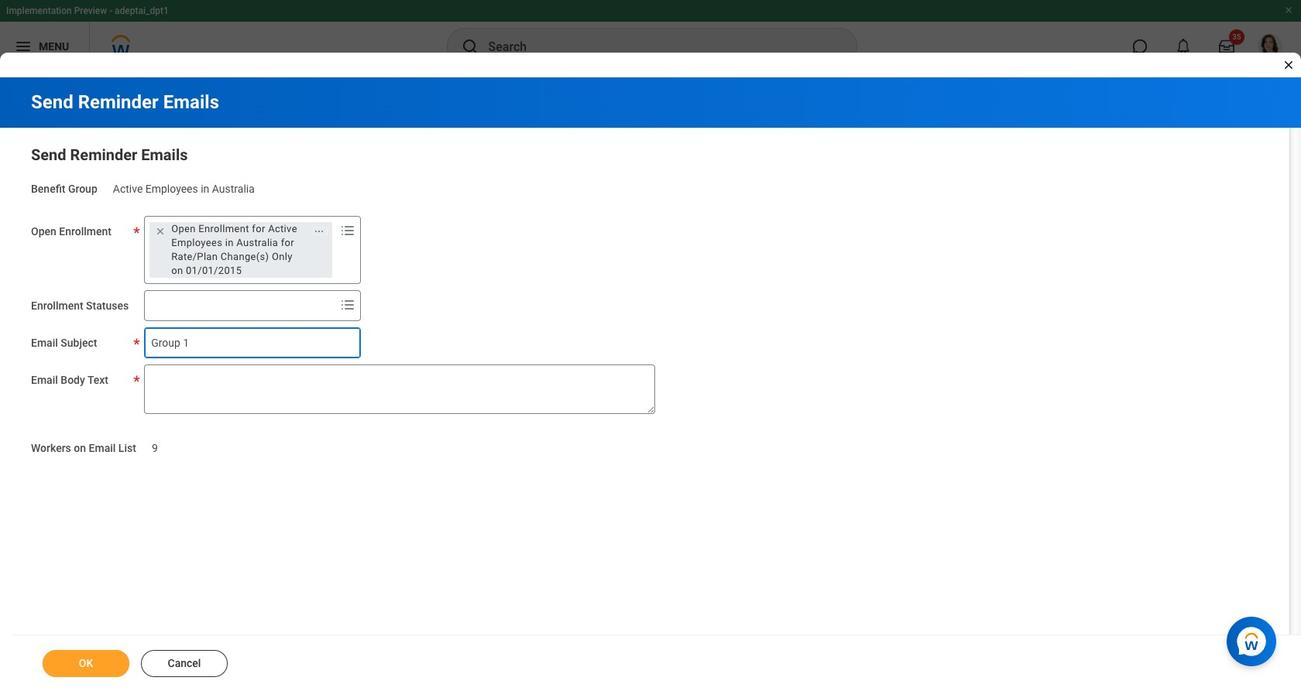 Task type: vqa. For each thing, say whether or not it's contained in the screenshot.
related actions icon
yes



Task type: describe. For each thing, give the bounding box(es) containing it.
australia inside the open enrollment for active employees in australia for rate/plan change(s) only on 01/01/2015
[[236, 237, 278, 248]]

0 horizontal spatial in
[[201, 183, 209, 195]]

workers on email list element
[[152, 433, 158, 456]]

workers
[[31, 442, 71, 454]]

preview
[[74, 5, 107, 16]]

workers on email list
[[31, 442, 136, 454]]

open enrollment for active employees in australia for rate/plan change(s) only on 01/01/2015 element
[[171, 222, 305, 278]]

active inside the open enrollment for active employees in australia for rate/plan change(s) only on 01/01/2015
[[268, 223, 297, 234]]

benefit
[[31, 183, 65, 195]]

list
[[118, 442, 136, 454]]

close environment banner image
[[1284, 5, 1293, 15]]

-
[[109, 5, 112, 16]]

active employees in australia element
[[113, 180, 255, 195]]

in inside the open enrollment for active employees in australia for rate/plan change(s) only on 01/01/2015
[[225, 237, 234, 248]]

send for send reminder emails main content
[[31, 146, 66, 164]]

send reminder emails main content
[[0, 77, 1301, 692]]

text
[[87, 374, 108, 386]]

send reminder emails dialog
[[0, 0, 1301, 692]]

on inside the open enrollment for active employees in australia for rate/plan change(s) only on 01/01/2015
[[171, 265, 183, 276]]

change(s)
[[221, 251, 269, 262]]

open enrollment for active employees in australia for rate/plan change(s) only on 01/01/2015
[[171, 223, 297, 276]]

Email Body Text text field
[[144, 365, 655, 414]]

email for email body text
[[31, 374, 58, 386]]

01/01/2015
[[186, 265, 242, 276]]

1 horizontal spatial for
[[281, 237, 294, 248]]

prompts image
[[339, 296, 357, 314]]

9
[[152, 442, 158, 454]]

reminder for send reminder emails main content
[[70, 146, 137, 164]]

inbox large image
[[1219, 39, 1235, 54]]

workday assistant region
[[1227, 611, 1283, 667]]

cancel button
[[141, 651, 228, 678]]

search image
[[460, 37, 479, 56]]

0 vertical spatial for
[[252, 223, 265, 234]]

subject
[[61, 337, 97, 349]]

email body text
[[31, 374, 108, 386]]

2 vertical spatial email
[[89, 442, 116, 454]]

prompts image
[[339, 221, 357, 240]]

email subject
[[31, 337, 97, 349]]

enrollment statuses
[[31, 300, 129, 312]]

enrollment up email subject on the left
[[31, 300, 83, 312]]

implementation preview -   adeptai_dpt1 banner
[[0, 0, 1301, 71]]

close send reminder emails image
[[1283, 59, 1295, 71]]

cancel
[[168, 658, 201, 670]]



Task type: locate. For each thing, give the bounding box(es) containing it.
0 vertical spatial send
[[31, 91, 73, 113]]

on right workers
[[74, 442, 86, 454]]

2 send from the top
[[31, 146, 66, 164]]

x small image
[[153, 224, 168, 239]]

for up the change(s)
[[252, 223, 265, 234]]

0 horizontal spatial for
[[252, 223, 265, 234]]

open for open enrollment for active employees in australia for rate/plan change(s) only on 01/01/2015
[[171, 223, 196, 234]]

in up the open enrollment for active employees in australia for rate/plan change(s) only on 01/01/2015
[[201, 183, 209, 195]]

0 vertical spatial on
[[171, 265, 183, 276]]

email left body
[[31, 374, 58, 386]]

send reminder emails for send reminder emails dialog
[[31, 91, 219, 113]]

enrollment inside the open enrollment for active employees in australia for rate/plan change(s) only on 01/01/2015
[[198, 223, 249, 234]]

open inside the open enrollment for active employees in australia for rate/plan change(s) only on 01/01/2015
[[171, 223, 196, 234]]

implementation preview -   adeptai_dpt1
[[6, 5, 169, 16]]

open right x small icon
[[171, 223, 196, 234]]

0 horizontal spatial active
[[113, 183, 143, 195]]

ok button
[[43, 651, 129, 678]]

on
[[171, 265, 183, 276], [74, 442, 86, 454]]

active employees in australia
[[113, 183, 255, 195]]

enrollment down group
[[59, 225, 112, 238]]

1 vertical spatial for
[[281, 237, 294, 248]]

email
[[31, 337, 58, 349], [31, 374, 58, 386], [89, 442, 116, 454]]

open enrollment for active employees in australia for rate/plan change(s) only on 01/01/2015, press delete to clear value. option
[[150, 222, 332, 278]]

benefit group
[[31, 183, 97, 195]]

employees
[[145, 183, 198, 195], [171, 237, 222, 248]]

notifications large image
[[1176, 39, 1191, 54]]

employees up x small icon
[[145, 183, 198, 195]]

1 vertical spatial send
[[31, 146, 66, 164]]

open
[[171, 223, 196, 234], [31, 225, 56, 238]]

send for send reminder emails dialog
[[31, 91, 73, 113]]

emails for send reminder emails dialog
[[163, 91, 219, 113]]

group
[[68, 183, 97, 195]]

enrollment for open enrollment
[[59, 225, 112, 238]]

1 vertical spatial emails
[[141, 146, 188, 164]]

open for open enrollment
[[31, 225, 56, 238]]

0 vertical spatial active
[[113, 183, 143, 195]]

profile logan mcneil element
[[1248, 29, 1292, 64]]

active inside active employees in australia element
[[113, 183, 143, 195]]

0 vertical spatial australia
[[212, 183, 255, 195]]

send reminder emails
[[31, 91, 219, 113], [31, 146, 188, 164]]

australia
[[212, 183, 255, 195], [236, 237, 278, 248]]

email for email subject
[[31, 337, 58, 349]]

1 send from the top
[[31, 91, 73, 113]]

on down rate/plan
[[171, 265, 183, 276]]

enrollment for open enrollment for active employees in australia for rate/plan change(s) only on 01/01/2015
[[198, 223, 249, 234]]

enrollment
[[198, 223, 249, 234], [59, 225, 112, 238], [31, 300, 83, 312]]

emails
[[163, 91, 219, 113], [141, 146, 188, 164]]

1 vertical spatial employees
[[171, 237, 222, 248]]

active
[[113, 183, 143, 195], [268, 223, 297, 234]]

statuses
[[86, 300, 129, 312]]

active right group
[[113, 183, 143, 195]]

australia up the open enrollment for active employees in australia for rate/plan change(s) only on 01/01/2015
[[212, 183, 255, 195]]

open down benefit
[[31, 225, 56, 238]]

1 vertical spatial reminder
[[70, 146, 137, 164]]

1 horizontal spatial open
[[171, 223, 196, 234]]

1 horizontal spatial active
[[268, 223, 297, 234]]

0 horizontal spatial open
[[31, 225, 56, 238]]

related actions image
[[314, 226, 325, 237]]

1 vertical spatial australia
[[236, 237, 278, 248]]

body
[[61, 374, 85, 386]]

active up only
[[268, 223, 297, 234]]

open enrollment
[[31, 225, 112, 238]]

2 send reminder emails from the top
[[31, 146, 188, 164]]

send reminder emails for send reminder emails main content
[[31, 146, 188, 164]]

0 vertical spatial email
[[31, 337, 58, 349]]

emails for send reminder emails main content
[[141, 146, 188, 164]]

1 vertical spatial on
[[74, 442, 86, 454]]

in
[[201, 183, 209, 195], [225, 237, 234, 248]]

ok
[[79, 658, 93, 670]]

1 vertical spatial email
[[31, 374, 58, 386]]

1 horizontal spatial in
[[225, 237, 234, 248]]

0 vertical spatial reminder
[[78, 91, 159, 113]]

email left subject
[[31, 337, 58, 349]]

for
[[252, 223, 265, 234], [281, 237, 294, 248]]

in up the change(s)
[[225, 237, 234, 248]]

1 vertical spatial send reminder emails
[[31, 146, 188, 164]]

rate/plan
[[171, 251, 218, 262]]

0 vertical spatial employees
[[145, 183, 198, 195]]

Email Subject text field
[[144, 327, 361, 358]]

australia up the change(s)
[[236, 237, 278, 248]]

1 vertical spatial active
[[268, 223, 297, 234]]

only
[[272, 251, 292, 262]]

0 vertical spatial send reminder emails
[[31, 91, 219, 113]]

adeptai_dpt1
[[115, 5, 169, 16]]

1 send reminder emails from the top
[[31, 91, 219, 113]]

Enrollment Statuses field
[[145, 292, 336, 320]]

implementation
[[6, 5, 72, 16]]

0 vertical spatial in
[[201, 183, 209, 195]]

0 horizontal spatial on
[[74, 442, 86, 454]]

send
[[31, 91, 73, 113], [31, 146, 66, 164]]

employees inside the open enrollment for active employees in australia for rate/plan change(s) only on 01/01/2015
[[171, 237, 222, 248]]

employees up rate/plan
[[171, 237, 222, 248]]

reminder
[[78, 91, 159, 113], [70, 146, 137, 164]]

0 vertical spatial emails
[[163, 91, 219, 113]]

australia inside active employees in australia element
[[212, 183, 255, 195]]

email left list
[[89, 442, 116, 454]]

reminder for send reminder emails dialog
[[78, 91, 159, 113]]

1 horizontal spatial on
[[171, 265, 183, 276]]

1 vertical spatial in
[[225, 237, 234, 248]]

for up only
[[281, 237, 294, 248]]

enrollment up the change(s)
[[198, 223, 249, 234]]



